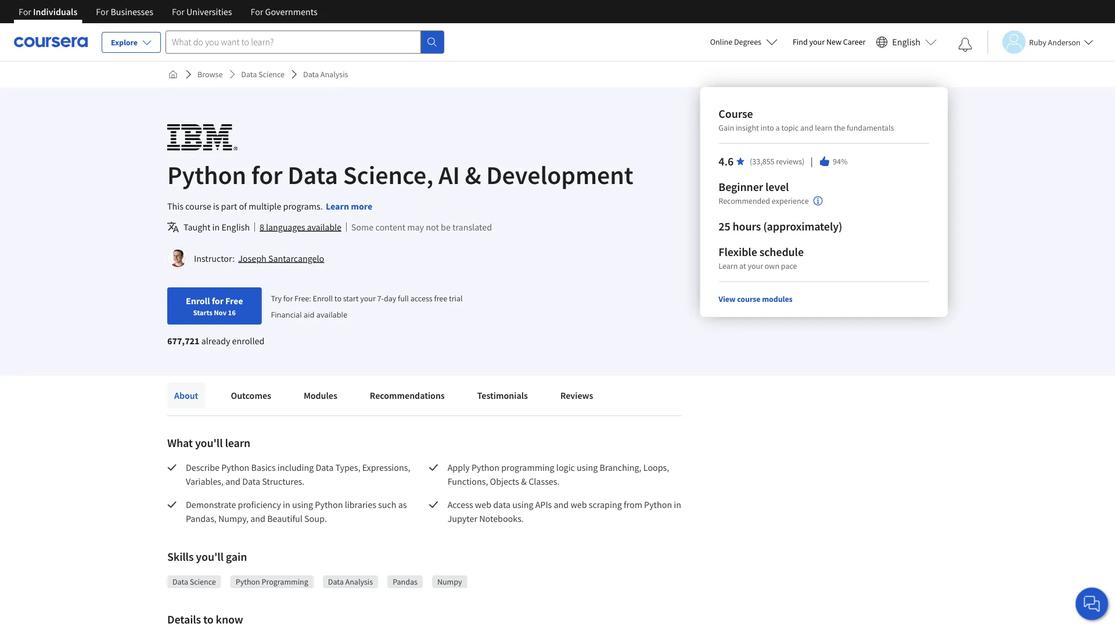 Task type: vqa. For each thing, say whether or not it's contained in the screenshot.
emerging on the right
no



Task type: describe. For each thing, give the bounding box(es) containing it.
2 horizontal spatial your
[[810, 37, 825, 47]]

in inside demonstrate proficiency in using python libraries such as pandas, numpy, and beautiful soup.
[[283, 499, 290, 511]]

science,
[[343, 159, 434, 191]]

and inside course gain insight into a topic and learn the fundamentals
[[801, 123, 814, 133]]

python inside access web data using apis and web scraping from python in jupyter notebooks.
[[645, 499, 672, 511]]

notebooks.
[[480, 513, 524, 525]]

try for free: enroll to start your 7-day full access free trial financial aid available
[[271, 293, 463, 320]]

scraping
[[589, 499, 622, 511]]

16
[[228, 308, 236, 317]]

show notifications image
[[959, 38, 973, 52]]

0 horizontal spatial learn
[[326, 200, 349, 212]]

skills you'll gain
[[167, 550, 247, 565]]

modules link
[[297, 383, 345, 409]]

about link
[[167, 383, 205, 409]]

outcomes link
[[224, 383, 278, 409]]

recommended
[[719, 196, 771, 207]]

proficiency
[[238, 499, 281, 511]]

1 horizontal spatial science
[[259, 69, 285, 80]]

gain
[[226, 550, 247, 565]]

and inside access web data using apis and web scraping from python in jupyter notebooks.
[[554, 499, 569, 511]]

data down basics
[[242, 476, 260, 488]]

0 horizontal spatial to
[[203, 613, 214, 627]]

types,
[[336, 462, 361, 474]]

variables,
[[186, 476, 224, 488]]

information about difficulty level pre-requisites. image
[[814, 196, 823, 206]]

explore
[[111, 37, 138, 48]]

what you'll learn
[[167, 436, 251, 451]]

for for individuals
[[19, 6, 31, 17]]

content
[[376, 221, 406, 233]]

& inside apply python programming logic using branching, loops, functions, objects & classes.
[[521, 476, 527, 488]]

available inside button
[[307, 221, 342, 233]]

1 vertical spatial english
[[222, 221, 250, 233]]

1 vertical spatial learn
[[225, 436, 251, 451]]

pace
[[782, 261, 798, 271]]

some
[[351, 221, 374, 233]]

analysis inside 'link'
[[321, 69, 348, 80]]

browse link
[[193, 64, 227, 85]]

2 web from the left
[[571, 499, 587, 511]]

basics
[[251, 462, 276, 474]]

describe
[[186, 462, 220, 474]]

course for this
[[185, 200, 211, 212]]

languages
[[266, 221, 305, 233]]

functions,
[[448, 476, 488, 488]]

ibm image
[[167, 124, 238, 151]]

python down gain
[[236, 577, 260, 588]]

free:
[[295, 293, 311, 304]]

numpy,
[[219, 513, 249, 525]]

free
[[225, 295, 243, 307]]

data left types,
[[316, 462, 334, 474]]

data analysis inside 'link'
[[303, 69, 348, 80]]

programs.
[[283, 200, 323, 212]]

pandas,
[[186, 513, 217, 525]]

for for businesses
[[96, 6, 109, 17]]

degrees
[[735, 37, 762, 47]]

you'll for skills
[[196, 550, 224, 565]]

joseph
[[238, 253, 267, 264]]

soup.
[[305, 513, 327, 525]]

for governments
[[251, 6, 318, 17]]

25 hours (approximately)
[[719, 219, 843, 234]]

8
[[260, 221, 264, 233]]

8 languages available
[[260, 221, 342, 233]]

outcomes
[[231, 390, 271, 402]]

data down skills
[[173, 577, 188, 588]]

for for universities
[[172, 6, 185, 17]]

for individuals
[[19, 6, 77, 17]]

course for view
[[738, 294, 761, 305]]

beginner
[[719, 180, 764, 194]]

find your new career link
[[787, 35, 872, 49]]

learn inside flexible schedule learn at your own pace
[[719, 261, 738, 271]]

starts
[[193, 308, 213, 317]]

1 vertical spatial data analysis
[[328, 577, 373, 588]]

already
[[201, 335, 230, 347]]

aid
[[304, 309, 315, 320]]

experience
[[772, 196, 809, 207]]

ruby anderson
[[1030, 37, 1081, 47]]

santarcangelo
[[268, 253, 324, 264]]

individuals
[[33, 6, 77, 17]]

to inside try for free: enroll to start your 7-day full access free trial financial aid available
[[335, 293, 342, 304]]

about
[[174, 390, 198, 402]]

learn inside course gain insight into a topic and learn the fundamentals
[[815, 123, 833, 133]]

expressions,
[[362, 462, 411, 474]]

level
[[766, 180, 789, 194]]

for for python
[[251, 159, 283, 191]]

including
[[278, 462, 314, 474]]

financial aid available button
[[271, 309, 348, 320]]

universities
[[187, 6, 232, 17]]

coursera image
[[14, 33, 88, 51]]

data right "programming"
[[328, 577, 344, 588]]

full
[[398, 293, 409, 304]]

you'll for what
[[195, 436, 223, 451]]

view course modules
[[719, 294, 793, 305]]

python for data science, ai & development
[[167, 159, 634, 191]]

available inside try for free: enroll to start your 7-day full access free trial financial aid available
[[317, 309, 348, 320]]

for for governments
[[251, 6, 263, 17]]

4.6
[[719, 154, 734, 169]]

part
[[221, 200, 237, 212]]

enrolled
[[232, 335, 265, 347]]

0 horizontal spatial science
[[190, 577, 216, 588]]

access
[[411, 293, 433, 304]]

joseph santarcangelo image
[[169, 250, 187, 267]]

for for enroll
[[212, 295, 224, 307]]

1 vertical spatial data science
[[173, 577, 216, 588]]

python programming
[[236, 577, 308, 588]]

testimonials
[[478, 390, 528, 402]]

8 languages available button
[[260, 220, 342, 234]]

data up programs. on the left top
[[288, 159, 338, 191]]

trial
[[449, 293, 463, 304]]

career
[[844, 37, 866, 47]]

branching,
[[600, 462, 642, 474]]

online degrees
[[711, 37, 762, 47]]

start
[[343, 293, 359, 304]]

1 vertical spatial analysis
[[346, 577, 373, 588]]

from
[[624, 499, 643, 511]]

into
[[761, 123, 775, 133]]

taught in english
[[184, 221, 250, 233]]



Task type: locate. For each thing, give the bounding box(es) containing it.
chat with us image
[[1083, 595, 1102, 614]]

you'll up describe
[[195, 436, 223, 451]]

0 vertical spatial english
[[893, 36, 921, 48]]

your inside try for free: enroll to start your 7-day full access free trial financial aid available
[[360, 293, 376, 304]]

1 vertical spatial your
[[748, 261, 764, 271]]

english inside button
[[893, 36, 921, 48]]

using inside apply python programming logic using branching, loops, functions, objects & classes.
[[577, 462, 598, 474]]

details
[[167, 613, 201, 627]]

enroll up starts at the left of the page
[[186, 295, 210, 307]]

data down what do you want to learn? text box
[[303, 69, 319, 80]]

available right aid
[[317, 309, 348, 320]]

learn left more
[[326, 200, 349, 212]]

94%
[[833, 156, 848, 167]]

0 vertical spatial learn
[[326, 200, 349, 212]]

0 horizontal spatial &
[[465, 159, 481, 191]]

and inside demonstrate proficiency in using python libraries such as pandas, numpy, and beautiful soup.
[[251, 513, 266, 525]]

1 horizontal spatial enroll
[[313, 293, 333, 304]]

testimonials link
[[471, 383, 535, 409]]

0 horizontal spatial for
[[212, 295, 224, 307]]

classes.
[[529, 476, 560, 488]]

for
[[19, 6, 31, 17], [96, 6, 109, 17], [172, 6, 185, 17], [251, 6, 263, 17]]

web left "scraping"
[[571, 499, 587, 511]]

course right view
[[738, 294, 761, 305]]

python up the functions,
[[472, 462, 500, 474]]

reviews)
[[777, 156, 805, 167]]

python up is
[[167, 159, 246, 191]]

1 horizontal spatial &
[[521, 476, 527, 488]]

and right topic
[[801, 123, 814, 133]]

course gain insight into a topic and learn the fundamentals
[[719, 107, 895, 133]]

0 horizontal spatial your
[[360, 293, 376, 304]]

0 horizontal spatial using
[[292, 499, 313, 511]]

online
[[711, 37, 733, 47]]

reviews link
[[554, 383, 601, 409]]

numpy
[[438, 577, 462, 588]]

your right at
[[748, 261, 764, 271]]

learn more button
[[326, 199, 373, 213]]

2 horizontal spatial using
[[577, 462, 598, 474]]

677,721
[[167, 335, 200, 347]]

1 horizontal spatial english
[[893, 36, 921, 48]]

using for demonstrate proficiency in using python libraries such as pandas, numpy, and beautiful soup.
[[292, 499, 313, 511]]

try
[[271, 293, 282, 304]]

data right browse
[[241, 69, 257, 80]]

this
[[167, 200, 184, 212]]

in up beautiful
[[283, 499, 290, 511]]

3 for from the left
[[172, 6, 185, 17]]

for left 'universities'
[[172, 6, 185, 17]]

for up multiple
[[251, 159, 283, 191]]

recommended experience
[[719, 196, 809, 207]]

in
[[212, 221, 220, 233], [283, 499, 290, 511], [674, 499, 682, 511]]

7-
[[377, 293, 384, 304]]

to left the start
[[335, 293, 342, 304]]

data analysis link
[[299, 64, 353, 85]]

hours
[[733, 219, 761, 234]]

(approximately)
[[764, 219, 843, 234]]

enroll right free:
[[313, 293, 333, 304]]

1 vertical spatial available
[[317, 309, 348, 320]]

1 horizontal spatial using
[[513, 499, 534, 511]]

development
[[487, 159, 634, 191]]

multiple
[[249, 200, 281, 212]]

0 horizontal spatial in
[[212, 221, 220, 233]]

|
[[810, 155, 815, 168]]

using left apis
[[513, 499, 534, 511]]

demonstrate
[[186, 499, 236, 511]]

1 vertical spatial to
[[203, 613, 214, 627]]

None search field
[[166, 31, 445, 54]]

data inside 'link'
[[303, 69, 319, 80]]

python inside describe python basics including data types, expressions, variables, and data structures.
[[222, 462, 249, 474]]

using inside access web data using apis and web scraping from python in jupyter notebooks.
[[513, 499, 534, 511]]

loops,
[[644, 462, 670, 474]]

fundamentals
[[847, 123, 895, 133]]

libraries
[[345, 499, 376, 511]]

1 horizontal spatial course
[[738, 294, 761, 305]]

describe python basics including data types, expressions, variables, and data structures.
[[186, 462, 412, 488]]

0 vertical spatial available
[[307, 221, 342, 233]]

beautiful
[[267, 513, 303, 525]]

python inside demonstrate proficiency in using python libraries such as pandas, numpy, and beautiful soup.
[[315, 499, 343, 511]]

using up the soup.
[[292, 499, 313, 511]]

0 horizontal spatial web
[[475, 499, 492, 511]]

science down what do you want to learn? text box
[[259, 69, 285, 80]]

modules
[[763, 294, 793, 305]]

& right ai
[[465, 159, 481, 191]]

own
[[765, 261, 780, 271]]

1 vertical spatial learn
[[719, 261, 738, 271]]

what
[[167, 436, 193, 451]]

english right the career
[[893, 36, 921, 48]]

python up the soup.
[[315, 499, 343, 511]]

0 horizontal spatial english
[[222, 221, 250, 233]]

data analysis down what do you want to learn? text box
[[303, 69, 348, 80]]

(33,855
[[750, 156, 775, 167]]

using right the logic
[[577, 462, 598, 474]]

1 vertical spatial &
[[521, 476, 527, 488]]

joseph santarcangelo link
[[238, 253, 324, 264]]

0 vertical spatial &
[[465, 159, 481, 191]]

using for access web data using apis and web scraping from python in jupyter notebooks.
[[513, 499, 534, 511]]

and right apis
[[554, 499, 569, 511]]

as
[[398, 499, 407, 511]]

2 horizontal spatial for
[[284, 293, 293, 304]]

apply python programming logic using branching, loops, functions, objects & classes.
[[448, 462, 671, 488]]

0 vertical spatial science
[[259, 69, 285, 80]]

and inside describe python basics including data types, expressions, variables, and data structures.
[[226, 476, 241, 488]]

web left the data
[[475, 499, 492, 511]]

data analysis left "pandas"
[[328, 577, 373, 588]]

access
[[448, 499, 473, 511]]

course
[[185, 200, 211, 212], [738, 294, 761, 305]]

analysis left "pandas"
[[346, 577, 373, 588]]

1 vertical spatial you'll
[[196, 550, 224, 565]]

learn down outcomes "link"
[[225, 436, 251, 451]]

(33,855 reviews) |
[[750, 155, 815, 168]]

banner navigation
[[9, 0, 327, 23]]

you'll
[[195, 436, 223, 451], [196, 550, 224, 565]]

learn left at
[[719, 261, 738, 271]]

677,721 already enrolled
[[167, 335, 265, 347]]

python
[[167, 159, 246, 191], [222, 462, 249, 474], [472, 462, 500, 474], [315, 499, 343, 511], [645, 499, 672, 511], [236, 577, 260, 588]]

governments
[[265, 6, 318, 17]]

0 vertical spatial you'll
[[195, 436, 223, 451]]

2 for from the left
[[96, 6, 109, 17]]

recommendations
[[370, 390, 445, 402]]

science down skills you'll gain
[[190, 577, 216, 588]]

day
[[384, 293, 396, 304]]

your right find
[[810, 37, 825, 47]]

in right 'taught'
[[212, 221, 220, 233]]

1 vertical spatial course
[[738, 294, 761, 305]]

for left governments
[[251, 6, 263, 17]]

recommendations link
[[363, 383, 452, 409]]

objects
[[490, 476, 520, 488]]

0 horizontal spatial learn
[[225, 436, 251, 451]]

for inside try for free: enroll to start your 7-day full access free trial financial aid available
[[284, 293, 293, 304]]

1 horizontal spatial in
[[283, 499, 290, 511]]

your left 7-
[[360, 293, 376, 304]]

programming
[[502, 462, 555, 474]]

data science down what do you want to learn? text box
[[241, 69, 285, 80]]

0 horizontal spatial enroll
[[186, 295, 210, 307]]

for left businesses
[[96, 6, 109, 17]]

enroll inside try for free: enroll to start your 7-day full access free trial financial aid available
[[313, 293, 333, 304]]

some content may not be translated
[[351, 221, 492, 233]]

in inside access web data using apis and web scraping from python in jupyter notebooks.
[[674, 499, 682, 511]]

1 horizontal spatial your
[[748, 261, 764, 271]]

0 vertical spatial data analysis
[[303, 69, 348, 80]]

0 horizontal spatial course
[[185, 200, 211, 212]]

free
[[434, 293, 448, 304]]

for inside enroll for free starts nov 16
[[212, 295, 224, 307]]

topic
[[782, 123, 799, 133]]

0 vertical spatial course
[[185, 200, 211, 212]]

of
[[239, 200, 247, 212]]

the
[[834, 123, 846, 133]]

financial
[[271, 309, 302, 320]]

data science down skills you'll gain
[[173, 577, 216, 588]]

1 horizontal spatial for
[[251, 159, 283, 191]]

and right the variables,
[[226, 476, 241, 488]]

0 vertical spatial to
[[335, 293, 342, 304]]

0 vertical spatial analysis
[[321, 69, 348, 80]]

for
[[251, 159, 283, 191], [284, 293, 293, 304], [212, 295, 224, 307]]

apply
[[448, 462, 470, 474]]

python inside apply python programming logic using branching, loops, functions, objects & classes.
[[472, 462, 500, 474]]

may
[[408, 221, 424, 233]]

for left individuals
[[19, 6, 31, 17]]

for right try
[[284, 293, 293, 304]]

at
[[740, 261, 747, 271]]

0 vertical spatial data science
[[241, 69, 285, 80]]

jupyter
[[448, 513, 478, 525]]

1 horizontal spatial web
[[571, 499, 587, 511]]

ruby
[[1030, 37, 1047, 47]]

1 horizontal spatial learn
[[815, 123, 833, 133]]

0 vertical spatial learn
[[815, 123, 833, 133]]

to left know at bottom
[[203, 613, 214, 627]]

english
[[893, 36, 921, 48], [222, 221, 250, 233]]

logic
[[557, 462, 575, 474]]

analysis down what do you want to learn? text box
[[321, 69, 348, 80]]

such
[[378, 499, 397, 511]]

python left basics
[[222, 462, 249, 474]]

What do you want to learn? text field
[[166, 31, 421, 54]]

enroll
[[313, 293, 333, 304], [186, 295, 210, 307]]

4 for from the left
[[251, 6, 263, 17]]

home image
[[169, 70, 178, 79]]

2 vertical spatial your
[[360, 293, 376, 304]]

1 horizontal spatial learn
[[719, 261, 738, 271]]

schedule
[[760, 245, 804, 259]]

you'll left gain
[[196, 550, 224, 565]]

1 web from the left
[[475, 499, 492, 511]]

1 vertical spatial science
[[190, 577, 216, 588]]

enroll for free starts nov 16
[[186, 295, 243, 317]]

1 for from the left
[[19, 6, 31, 17]]

2 horizontal spatial in
[[674, 499, 682, 511]]

ai
[[439, 159, 460, 191]]

know
[[216, 613, 243, 627]]

programming
[[262, 577, 308, 588]]

0 vertical spatial your
[[810, 37, 825, 47]]

enroll inside enroll for free starts nov 16
[[186, 295, 210, 307]]

1 horizontal spatial data science
[[241, 69, 285, 80]]

english down "part" at the left top of the page
[[222, 221, 250, 233]]

course left is
[[185, 200, 211, 212]]

science
[[259, 69, 285, 80], [190, 577, 216, 588]]

english button
[[872, 23, 942, 61]]

0 horizontal spatial data science
[[173, 577, 216, 588]]

your inside flexible schedule learn at your own pace
[[748, 261, 764, 271]]

& down programming
[[521, 476, 527, 488]]

instructor:
[[194, 253, 235, 264]]

course
[[719, 107, 753, 121]]

view course modules link
[[719, 294, 793, 305]]

for up nov
[[212, 295, 224, 307]]

in right from
[[674, 499, 682, 511]]

python right from
[[645, 499, 672, 511]]

using inside demonstrate proficiency in using python libraries such as pandas, numpy, and beautiful soup.
[[292, 499, 313, 511]]

for for try
[[284, 293, 293, 304]]

1 horizontal spatial to
[[335, 293, 342, 304]]

and down proficiency at left bottom
[[251, 513, 266, 525]]

learn left the
[[815, 123, 833, 133]]

available down programs. on the left top
[[307, 221, 342, 233]]



